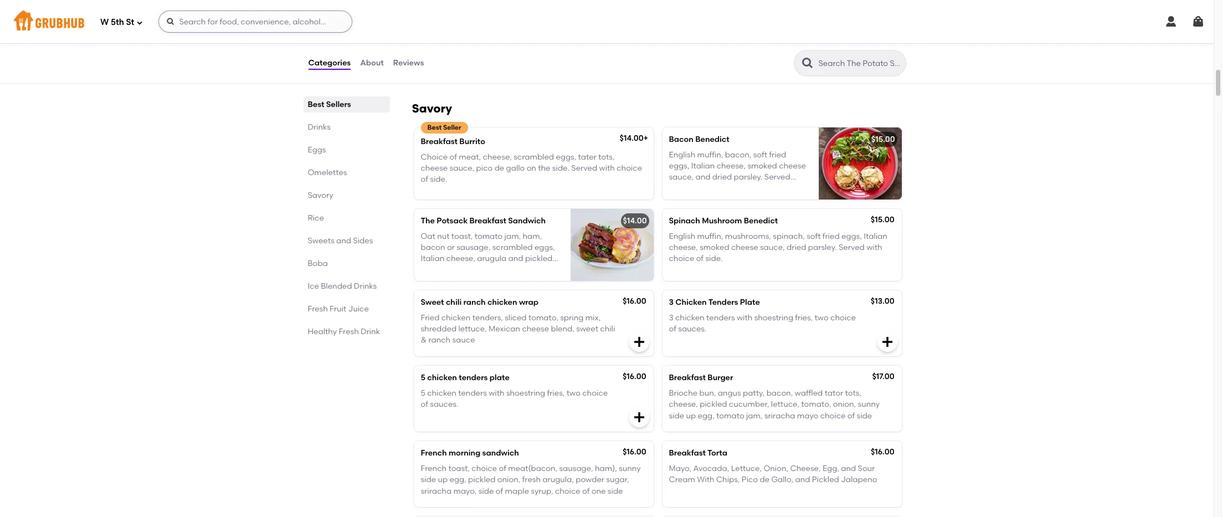 Task type: vqa. For each thing, say whether or not it's contained in the screenshot.
the choice in the Oat nut toast, tomato jam, ham, bacon or sausage, scrambled eggs, Italian cheese, arugula and pickled onions. Served with choice of side.
yes



Task type: locate. For each thing, give the bounding box(es) containing it.
french inside french toast, choice of meat(bacon, sausage, ham), sunny side up egg, pickled onion, fresh arugula, powder sugar, sriracha mayo, side of maple syrup, choice of one side
[[421, 464, 447, 473]]

tenders down tenders
[[707, 313, 735, 322]]

side. down mushroom
[[706, 254, 723, 263]]

1 horizontal spatial fresh
[[339, 327, 359, 336]]

french left morning
[[421, 448, 447, 458]]

1 horizontal spatial drinks
[[354, 282, 377, 291]]

ranch inside fried chicken tenders, sliced tomato, spring mix, shredded lettuce, mexican cheese blend, sweet chili & ranch sauce
[[429, 336, 451, 345]]

two inside 3 chicken tenders with shoestring fries, two choice of sauces.
[[815, 313, 829, 322]]

brioche
[[669, 388, 698, 398]]

soft
[[754, 150, 768, 160], [807, 232, 821, 241]]

spinach mushroom benedict
[[669, 216, 778, 225]]

tots, for tator
[[846, 388, 862, 398]]

de inside 'mayo, avocada, lettuce, onion, cheese, egg, and sour cream with chips, pico de gallo, and pickled jalapeno'
[[760, 475, 770, 485]]

0 vertical spatial bacon,
[[725, 150, 752, 160]]

breakfast burrito
[[421, 137, 485, 146]]

oat
[[421, 232, 436, 241]]

plate
[[490, 373, 510, 382]]

3 for 3 chicken tenders plate
[[669, 297, 674, 307]]

and inside oat nut toast, tomato jam, ham, bacon or sausage, scrambled eggs, italian cheese, arugula and pickled onions. served with choice of side.
[[509, 254, 523, 263]]

1 horizontal spatial fries,
[[796, 313, 813, 322]]

savory
[[412, 101, 452, 115], [308, 191, 333, 200]]

ham),
[[595, 464, 617, 473]]

tenders
[[709, 297, 738, 307]]

1 vertical spatial de
[[760, 475, 770, 485]]

parsley. inside english muffin, bacon, soft fried eggs, italian cheese, smoked cheese sauce, and dried parsley. served with choice of side.
[[734, 173, 763, 182]]

served inside the choice of meat, cheese, scrambled eggs, tater tots, cheese sauce, pico de gallo on the side. served with choice of side.
[[572, 164, 598, 173]]

toast, up or on the left top of page
[[452, 232, 473, 241]]

eggs, inside oat nut toast, tomato jam, ham, bacon or sausage, scrambled eggs, italian cheese, arugula and pickled onions. served with choice of side.
[[535, 243, 555, 252]]

choice inside oat nut toast, tomato jam, ham, bacon or sausage, scrambled eggs, italian cheese, arugula and pickled onions. served with choice of side.
[[495, 265, 520, 275]]

chicken up shredded
[[442, 313, 471, 322]]

of down the spinach on the right top
[[696, 254, 704, 263]]

0 vertical spatial fresh
[[308, 304, 328, 314]]

meat(bacon,
[[508, 464, 558, 473]]

sausage, up powder
[[559, 464, 593, 473]]

tomato
[[475, 232, 503, 241], [717, 411, 745, 420]]

chili
[[446, 297, 462, 307], [600, 324, 615, 334]]

bacon
[[669, 134, 694, 144]]

2 muffin, from the top
[[698, 232, 723, 241]]

spring
[[560, 313, 584, 322]]

mayo,
[[454, 486, 477, 496]]

side
[[669, 411, 685, 420], [857, 411, 872, 420], [421, 475, 436, 485], [479, 486, 494, 496], [608, 486, 623, 496]]

mayo,
[[669, 464, 692, 473]]

choice inside 5 chicken tenders with shoestring fries, two choice of sauces.
[[583, 388, 608, 398]]

2 3 from the top
[[669, 313, 674, 322]]

1 vertical spatial sausage,
[[559, 464, 593, 473]]

chicken inside fried chicken tenders, sliced tomato, spring mix, shredded lettuce, mexican cheese blend, sweet chili & ranch sauce
[[442, 313, 471, 322]]

dried for and
[[713, 173, 732, 182]]

search icon image
[[801, 57, 814, 70]]

0 vertical spatial muffin,
[[698, 150, 723, 160]]

onion, down tator
[[833, 400, 856, 409]]

boba tab
[[308, 258, 385, 269]]

cheese, inside oat nut toast, tomato jam, ham, bacon or sausage, scrambled eggs, italian cheese, arugula and pickled onions. served with choice of side.
[[446, 254, 475, 263]]

shoestring inside 5 chicken tenders with shoestring fries, two choice of sauces.
[[507, 388, 545, 398]]

drinks tab
[[308, 121, 385, 133]]

0 horizontal spatial up
[[438, 475, 448, 485]]

up down the french morning sandwich
[[438, 475, 448, 485]]

0 horizontal spatial de
[[495, 164, 504, 173]]

sweets and sides tab
[[308, 235, 385, 247]]

powder
[[576, 475, 605, 485]]

tomato,
[[529, 313, 559, 322], [802, 400, 832, 409]]

benedict up the mushrooms,
[[744, 216, 778, 225]]

scrambled up on
[[514, 152, 554, 162]]

1 horizontal spatial sausage,
[[559, 464, 593, 473]]

about button
[[360, 43, 384, 83]]

chicken down '5 chicken tenders plate'
[[427, 388, 457, 398]]

1 vertical spatial toast,
[[449, 464, 470, 473]]

0 horizontal spatial jam,
[[505, 232, 521, 241]]

tomato, down wrap
[[529, 313, 559, 322]]

$16.00 for 5 chicken tenders with shoestring fries, two choice of sauces.
[[623, 372, 647, 381]]

0 vertical spatial english
[[669, 150, 696, 160]]

$16.00 for fried chicken tenders, sliced tomato, spring mix, shredded lettuce, mexican cheese blend, sweet chili & ranch sauce
[[623, 296, 647, 306]]

sauces. for 5
[[430, 400, 459, 409]]

1 horizontal spatial tots,
[[846, 388, 862, 398]]

pickled
[[525, 254, 553, 263], [700, 400, 727, 409], [468, 475, 496, 485]]

best left seller at the top left of the page
[[428, 123, 442, 131]]

1 vertical spatial benedict
[[744, 216, 778, 225]]

the potsack breakfast sandwich image
[[571, 209, 654, 281]]

breakfast up brioche
[[669, 373, 706, 382]]

5 down &
[[421, 373, 426, 382]]

two for 3 chicken tenders with shoestring fries, two choice of sauces.
[[815, 313, 829, 322]]

0 horizontal spatial pickled
[[468, 475, 496, 485]]

of down choice
[[421, 175, 428, 184]]

1 horizontal spatial sauce,
[[669, 173, 694, 182]]

1 horizontal spatial best
[[428, 123, 442, 131]]

tomato down cucumber,
[[717, 411, 745, 420]]

pickled inside french toast, choice of meat(bacon, sausage, ham), sunny side up egg, pickled onion, fresh arugula, powder sugar, sriracha mayo, side of maple syrup, choice of one side
[[468, 475, 496, 485]]

of down breakfast burrito
[[450, 152, 457, 162]]

0 horizontal spatial parsley.
[[734, 173, 763, 182]]

choice inside the choice of meat, cheese, scrambled eggs, tater tots, cheese sauce, pico de gallo on the side. served with choice of side.
[[617, 164, 642, 173]]

0 vertical spatial savory
[[412, 101, 452, 115]]

parsley. inside english muffin, mushrooms, spinach, soft fried eggs, italian cheese, smoked cheese sauce, dried parsley. served with choice of side.
[[809, 243, 837, 252]]

sriracha left mayo,
[[421, 486, 452, 496]]

0 horizontal spatial savory
[[308, 191, 333, 200]]

sugar,
[[607, 475, 629, 485]]

and inside tab
[[336, 236, 351, 246]]

english down bacon
[[669, 150, 696, 160]]

0 horizontal spatial fries,
[[547, 388, 565, 398]]

1 vertical spatial tomato
[[717, 411, 745, 420]]

1 muffin, from the top
[[698, 150, 723, 160]]

1 vertical spatial $15.00
[[871, 215, 895, 224]]

soft inside english muffin, mushrooms, spinach, soft fried eggs, italian cheese, smoked cheese sauce, dried parsley. served with choice of side.
[[807, 232, 821, 241]]

1 vertical spatial sauces.
[[430, 400, 459, 409]]

fried
[[769, 150, 787, 160], [823, 232, 840, 241]]

0 vertical spatial sunny
[[858, 400, 880, 409]]

toast, down morning
[[449, 464, 470, 473]]

cheese,
[[483, 152, 512, 162], [717, 161, 746, 171], [669, 243, 698, 252], [446, 254, 475, 263], [669, 400, 698, 409]]

1 vertical spatial tots,
[[846, 388, 862, 398]]

2 horizontal spatial svg image
[[881, 335, 894, 348]]

3
[[669, 297, 674, 307], [669, 313, 674, 322]]

0 horizontal spatial soft
[[754, 150, 768, 160]]

1 french from the top
[[421, 448, 447, 458]]

eggs
[[308, 145, 326, 155]]

1 vertical spatial tenders
[[459, 373, 488, 382]]

chicken for sweet chili ranch chicken wrap
[[442, 313, 471, 322]]

savory up best seller
[[412, 101, 452, 115]]

onion, up maple
[[498, 475, 521, 485]]

5 for 5 chicken tenders plate
[[421, 373, 426, 382]]

best left sellers
[[308, 100, 324, 109]]

breakfast up mayo,
[[669, 448, 706, 458]]

drinks up juice
[[354, 282, 377, 291]]

ice blended drinks tab
[[308, 280, 385, 292]]

egg, up mayo,
[[450, 475, 467, 485]]

side. inside english muffin, bacon, soft fried eggs, italian cheese, smoked cheese sauce, and dried parsley. served with choice of side.
[[723, 184, 741, 193]]

1 vertical spatial savory
[[308, 191, 333, 200]]

best
[[308, 100, 324, 109], [428, 123, 442, 131]]

1 vertical spatial lettuce,
[[771, 400, 800, 409]]

$15.00
[[872, 134, 895, 144], [871, 215, 895, 224]]

pickled inside oat nut toast, tomato jam, ham, bacon or sausage, scrambled eggs, italian cheese, arugula and pickled onions. served with choice of side.
[[525, 254, 553, 263]]

$14.00 left the spinach on the right top
[[623, 216, 647, 225]]

english inside english muffin, mushrooms, spinach, soft fried eggs, italian cheese, smoked cheese sauce, dried parsley. served with choice of side.
[[669, 232, 696, 241]]

1 vertical spatial two
[[567, 388, 581, 398]]

eggs tab
[[308, 144, 385, 156]]

1 vertical spatial sriracha
[[421, 486, 452, 496]]

1 vertical spatial sunny
[[619, 464, 641, 473]]

$16.00 for mayo, avocada, lettuce, onion, cheese, egg, and sour cream with chips, pico de gallo, and pickled jalapeno
[[871, 447, 895, 457]]

boba
[[308, 259, 328, 268]]

cheese, down brioche
[[669, 400, 698, 409]]

1 3 from the top
[[669, 297, 674, 307]]

best for best sellers
[[308, 100, 324, 109]]

shoestring for plate
[[507, 388, 545, 398]]

$14.00 left bacon
[[620, 133, 644, 143]]

drinks inside tab
[[308, 122, 331, 132]]

de right pico
[[495, 164, 504, 173]]

0 vertical spatial sausage,
[[457, 243, 491, 252]]

5 down '5 chicken tenders plate'
[[421, 388, 426, 398]]

svg image
[[167, 17, 175, 26], [633, 335, 646, 348], [881, 335, 894, 348]]

of right mayo
[[848, 411, 855, 420]]

5 inside 5 chicken tenders with shoestring fries, two choice of sauces.
[[421, 388, 426, 398]]

blend.
[[546, 57, 570, 66]]

served
[[572, 164, 598, 173], [765, 173, 791, 182], [839, 243, 865, 252], [449, 265, 475, 275]]

0 vertical spatial lettuce,
[[459, 324, 487, 334]]

fresh left drink
[[339, 327, 359, 336]]

of down '5 chicken tenders plate'
[[421, 400, 428, 409]]

breakfast
[[421, 137, 458, 146], [470, 216, 507, 225], [669, 373, 706, 382], [669, 448, 706, 458]]

1 vertical spatial dried
[[787, 243, 807, 252]]

sunny inside french toast, choice of meat(bacon, sausage, ham), sunny side up egg, pickled onion, fresh arugula, powder sugar, sriracha mayo, side of maple syrup, choice of one side
[[619, 464, 641, 473]]

de right the pico
[[760, 475, 770, 485]]

shoestring down plate at the bottom of the page
[[755, 313, 794, 322]]

cheese, inside english muffin, mushrooms, spinach, soft fried eggs, italian cheese, smoked cheese sauce, dried parsley. served with choice of side.
[[669, 243, 698, 252]]

jam, inside brioche bun, angus patty, bacon, waffled tator tots, cheese, pickled cucumber, lettuce, tomato, onion, sunny side up egg, tomato jam, sriracha mayo choice of side
[[747, 411, 763, 420]]

0 horizontal spatial dried
[[713, 173, 732, 182]]

tots, right tater on the left top of the page
[[599, 152, 615, 162]]

and down 'arugula ham and cheese omelette'
[[475, 57, 490, 66]]

tenders inside 5 chicken tenders with shoestring fries, two choice of sauces.
[[458, 388, 487, 398]]

gallo
[[506, 164, 525, 173]]

shoestring inside 3 chicken tenders with shoestring fries, two choice of sauces.
[[755, 313, 794, 322]]

ranch down shredded
[[429, 336, 451, 345]]

1 vertical spatial $14.00
[[623, 216, 647, 225]]

sauces. down chicken
[[679, 324, 707, 334]]

fresh left fruit at the left bottom
[[308, 304, 328, 314]]

cheese, down bacon benedict
[[717, 161, 746, 171]]

0 vertical spatial fries,
[[796, 313, 813, 322]]

2 english from the top
[[669, 232, 696, 241]]

eggs, inside english muffin, mushrooms, spinach, soft fried eggs, italian cheese, smoked cheese sauce, dried parsley. served with choice of side.
[[842, 232, 862, 241]]

1 horizontal spatial sriracha
[[765, 411, 796, 420]]

2 french from the top
[[421, 464, 447, 473]]

and inside english muffin, bacon, soft fried eggs, italian cheese, smoked cheese sauce, and dried parsley. served with choice of side.
[[696, 173, 711, 182]]

chicken inside 3 chicken tenders with shoestring fries, two choice of sauces.
[[676, 313, 705, 322]]

Search for food, convenience, alcohol... search field
[[159, 11, 353, 33]]

chili down mix,
[[600, 324, 615, 334]]

tomato inside brioche bun, angus patty, bacon, waffled tator tots, cheese, pickled cucumber, lettuce, tomato, onion, sunny side up egg, tomato jam, sriracha mayo choice of side
[[717, 411, 745, 420]]

pickled inside brioche bun, angus patty, bacon, waffled tator tots, cheese, pickled cucumber, lettuce, tomato, onion, sunny side up egg, tomato jam, sriracha mayo choice of side
[[700, 400, 727, 409]]

1 vertical spatial chili
[[600, 324, 615, 334]]

sauce, down bacon
[[669, 173, 694, 182]]

0 horizontal spatial drinks
[[308, 122, 331, 132]]

tenders inside 3 chicken tenders with shoestring fries, two choice of sauces.
[[707, 313, 735, 322]]

3 for 3 chicken tenders with shoestring fries, two choice of sauces.
[[669, 313, 674, 322]]

fries, inside 3 chicken tenders with shoestring fries, two choice of sauces.
[[796, 313, 813, 322]]

svg image inside main navigation navigation
[[167, 17, 175, 26]]

0 horizontal spatial benedict
[[696, 134, 730, 144]]

1 vertical spatial bacon,
[[767, 388, 793, 398]]

svg image
[[1165, 15, 1178, 28], [1192, 15, 1205, 28], [137, 19, 143, 26], [633, 411, 646, 424]]

meat,
[[459, 152, 481, 162]]

english down the spinach on the right top
[[669, 232, 696, 241]]

tenders down '5 chicken tenders plate'
[[458, 388, 487, 398]]

syrup,
[[531, 486, 553, 496]]

omelettes
[[308, 168, 347, 177]]

cheese, inside english muffin, bacon, soft fried eggs, italian cheese, smoked cheese sauce, and dried parsley. served with choice of side.
[[717, 161, 746, 171]]

dried inside english muffin, bacon, soft fried eggs, italian cheese, smoked cheese sauce, and dried parsley. served with choice of side.
[[713, 173, 732, 182]]

1 vertical spatial drinks
[[354, 282, 377, 291]]

tots,
[[599, 152, 615, 162], [846, 388, 862, 398]]

0 horizontal spatial fried
[[769, 150, 787, 160]]

side down the french morning sandwich
[[421, 475, 436, 485]]

cheese,
[[791, 464, 821, 473]]

and right ham
[[473, 41, 488, 50]]

$13.00
[[871, 296, 895, 306]]

1 horizontal spatial savory
[[412, 101, 452, 115]]

of down chicken
[[669, 324, 677, 334]]

3 left chicken
[[669, 297, 674, 307]]

0 vertical spatial pickled
[[525, 254, 553, 263]]

benedict right bacon
[[696, 134, 730, 144]]

omelettes tab
[[308, 167, 385, 178]]

1 vertical spatial fried
[[823, 232, 840, 241]]

benedict
[[696, 134, 730, 144], [744, 216, 778, 225]]

lettuce, up 'sauce' at the bottom left of page
[[459, 324, 487, 334]]

0 horizontal spatial lettuce,
[[459, 324, 487, 334]]

1 vertical spatial smoked
[[700, 243, 730, 252]]

fried chicken tenders, sliced tomato, spring mix, shredded lettuce, mexican cheese blend, sweet chili & ranch sauce
[[421, 313, 615, 345]]

tots, inside the choice of meat, cheese, scrambled eggs, tater tots, cheese sauce, pico de gallo on the side. served with choice of side.
[[599, 152, 615, 162]]

ice
[[308, 282, 319, 291]]

0 vertical spatial 5
[[421, 373, 426, 382]]

chili right sweet on the left
[[446, 297, 462, 307]]

muffin, for mushrooms,
[[698, 232, 723, 241]]

french down the french morning sandwich
[[421, 464, 447, 473]]

healthy fresh drink tab
[[308, 326, 385, 338]]

sriracha inside brioche bun, angus patty, bacon, waffled tator tots, cheese, pickled cucumber, lettuce, tomato, onion, sunny side up egg, tomato jam, sriracha mayo choice of side
[[765, 411, 796, 420]]

and left sides
[[336, 236, 351, 246]]

muffin, down mushroom
[[698, 232, 723, 241]]

$17.00
[[873, 372, 895, 381]]

cheese inside english muffin, bacon, soft fried eggs, italian cheese, smoked cheese sauce, and dried parsley. served with choice of side.
[[779, 161, 806, 171]]

omelette
[[521, 41, 557, 50]]

1 horizontal spatial soft
[[807, 232, 821, 241]]

chicken inside 5 chicken tenders with shoestring fries, two choice of sauces.
[[427, 388, 457, 398]]

0 horizontal spatial sausage,
[[457, 243, 491, 252]]

with inside 3 chicken tenders with shoestring fries, two choice of sauces.
[[737, 313, 753, 322]]

0 vertical spatial egg,
[[698, 411, 715, 420]]

shoestring down plate
[[507, 388, 545, 398]]

of inside oat nut toast, tomato jam, ham, bacon or sausage, scrambled eggs, italian cheese, arugula and pickled onions. served with choice of side.
[[522, 265, 529, 275]]

jam, down cucumber,
[[747, 411, 763, 420]]

1 horizontal spatial tomato,
[[802, 400, 832, 409]]

toast, inside french toast, choice of meat(bacon, sausage, ham), sunny side up egg, pickled onion, fresh arugula, powder sugar, sriracha mayo, side of maple syrup, choice of one side
[[449, 464, 470, 473]]

and right the arugula
[[509, 254, 523, 263]]

sausage, up the arugula
[[457, 243, 491, 252]]

burrito
[[460, 137, 485, 146]]

0 vertical spatial sriracha
[[765, 411, 796, 420]]

smoked
[[748, 161, 777, 171], [700, 243, 730, 252]]

0 vertical spatial up
[[686, 411, 696, 420]]

1 horizontal spatial egg,
[[698, 411, 715, 420]]

1 vertical spatial english
[[669, 232, 696, 241]]

1 english from the top
[[669, 150, 696, 160]]

french for french toast, choice of meat(bacon, sausage, ham), sunny side up egg, pickled onion, fresh arugula, powder sugar, sriracha mayo, side of maple syrup, choice of one side
[[421, 464, 447, 473]]

tots, for tater
[[599, 152, 615, 162]]

sunny
[[858, 400, 880, 409], [619, 464, 641, 473]]

1 horizontal spatial smoked
[[748, 161, 777, 171]]

eggs, inside the choice of meat, cheese, scrambled eggs, tater tots, cheese sauce, pico de gallo on the side. served with choice of side.
[[556, 152, 577, 162]]

3 down 3 chicken tenders plate
[[669, 313, 674, 322]]

sauces. inside 5 chicken tenders with shoestring fries, two choice of sauces.
[[430, 400, 459, 409]]

cheese
[[518, 57, 545, 66], [779, 161, 806, 171], [421, 164, 448, 173], [732, 243, 759, 252], [522, 324, 549, 334]]

1 vertical spatial parsley.
[[809, 243, 837, 252]]

1 vertical spatial jam,
[[747, 411, 763, 420]]

side. up spinach mushroom benedict
[[723, 184, 741, 193]]

0 vertical spatial shoestring
[[755, 313, 794, 322]]

1 horizontal spatial up
[[686, 411, 696, 420]]

sriracha left mayo
[[765, 411, 796, 420]]

cheese inside the choice of meat, cheese, scrambled eggs, tater tots, cheese sauce, pico de gallo on the side. served with choice of side.
[[421, 164, 448, 173]]

rice tab
[[308, 212, 385, 224]]

onion, inside french toast, choice of meat(bacon, sausage, ham), sunny side up egg, pickled onion, fresh arugula, powder sugar, sriracha mayo, side of maple syrup, choice of one side
[[498, 475, 521, 485]]

egg, down the bun,
[[698, 411, 715, 420]]

0 horizontal spatial tomato
[[475, 232, 503, 241]]

1 vertical spatial soft
[[807, 232, 821, 241]]

0 vertical spatial toast,
[[452, 232, 473, 241]]

cheese inside fried chicken tenders, sliced tomato, spring mix, shredded lettuce, mexican cheese blend, sweet chili & ranch sauce
[[522, 324, 549, 334]]

tenders left plate
[[459, 373, 488, 382]]

sauce
[[453, 336, 475, 345]]

1 horizontal spatial de
[[760, 475, 770, 485]]

pickled down the bun,
[[700, 400, 727, 409]]

dried down spinach,
[[787, 243, 807, 252]]

fresh
[[308, 304, 328, 314], [339, 327, 359, 336]]

0 vertical spatial tomato
[[475, 232, 503, 241]]

1 vertical spatial fries,
[[547, 388, 565, 398]]

w 5th st
[[100, 17, 134, 27]]

1 vertical spatial ranch
[[429, 336, 451, 345]]

1 vertical spatial 5
[[421, 388, 426, 398]]

sauces. for 3
[[679, 324, 707, 334]]

up down brioche
[[686, 411, 696, 420]]

nut
[[437, 232, 450, 241]]

0 horizontal spatial chili
[[446, 297, 462, 307]]

sunny up sugar,
[[619, 464, 641, 473]]

the
[[421, 216, 435, 225]]

5 chicken tenders plate
[[421, 373, 510, 382]]

0 vertical spatial onion,
[[833, 400, 856, 409]]

1 5 from the top
[[421, 373, 426, 382]]

0 vertical spatial $15.00
[[872, 134, 895, 144]]

onion, inside brioche bun, angus patty, bacon, waffled tator tots, cheese, pickled cucumber, lettuce, tomato, onion, sunny side up egg, tomato jam, sriracha mayo choice of side
[[833, 400, 856, 409]]

dried up mushroom
[[713, 173, 732, 182]]

dried inside english muffin, mushrooms, spinach, soft fried eggs, italian cheese, smoked cheese sauce, dried parsley. served with choice of side.
[[787, 243, 807, 252]]

french for french morning sandwich
[[421, 448, 447, 458]]

sides
[[353, 236, 373, 246]]

0 horizontal spatial svg image
[[167, 17, 175, 26]]

best sellers
[[308, 100, 351, 109]]

fresh fruit juice
[[308, 304, 369, 314]]

blended
[[321, 282, 352, 291]]

muffin, inside english muffin, mushrooms, spinach, soft fried eggs, italian cheese, smoked cheese sauce, dried parsley. served with choice of side.
[[698, 232, 723, 241]]

2 5 from the top
[[421, 388, 426, 398]]

bacon, right patty,
[[767, 388, 793, 398]]

1 horizontal spatial jam,
[[747, 411, 763, 420]]

english for english muffin, bacon, soft fried eggs, italian cheese, smoked cheese sauce, and dried parsley. served with choice of side.
[[669, 150, 696, 160]]

main navigation navigation
[[0, 0, 1214, 43]]

bacon,
[[725, 150, 752, 160], [767, 388, 793, 398]]

0 horizontal spatial tots,
[[599, 152, 615, 162]]

1 horizontal spatial lettuce,
[[771, 400, 800, 409]]

chili
[[421, 57, 438, 66]]

muffin,
[[698, 150, 723, 160], [698, 232, 723, 241]]

italian
[[492, 57, 516, 66], [691, 161, 715, 171], [864, 232, 888, 241], [421, 254, 445, 263]]

two inside 5 chicken tenders with shoestring fries, two choice of sauces.
[[567, 388, 581, 398]]

two
[[815, 313, 829, 322], [567, 388, 581, 398]]

0 vertical spatial fried
[[769, 150, 787, 160]]

0 vertical spatial tots,
[[599, 152, 615, 162]]

of up wrap
[[522, 265, 529, 275]]

fries, inside 5 chicken tenders with shoestring fries, two choice of sauces.
[[547, 388, 565, 398]]

spinach,
[[773, 232, 805, 241]]

side up sour
[[857, 411, 872, 420]]

of inside english muffin, bacon, soft fried eggs, italian cheese, smoked cheese sauce, and dried parsley. served with choice of side.
[[714, 184, 722, 193]]

tomato, down the waffled
[[802, 400, 832, 409]]

lettuce, up mayo
[[771, 400, 800, 409]]

of up mushroom
[[714, 184, 722, 193]]

cheese, up pico
[[483, 152, 512, 162]]

sauces. down '5 chicken tenders plate'
[[430, 400, 459, 409]]

chicken down chicken
[[676, 313, 705, 322]]

smoked inside english muffin, bacon, soft fried eggs, italian cheese, smoked cheese sauce, and dried parsley. served with choice of side.
[[748, 161, 777, 171]]

and down bacon benedict
[[696, 173, 711, 182]]

&
[[421, 336, 427, 345]]

$16.00
[[623, 40, 647, 49], [623, 296, 647, 306], [623, 372, 647, 381], [623, 447, 647, 457], [871, 447, 895, 457]]

savory up rice
[[308, 191, 333, 200]]

0 vertical spatial best
[[308, 100, 324, 109]]

parsley. for spinach,
[[809, 243, 837, 252]]

onion,
[[764, 464, 789, 473]]

ranch
[[464, 297, 486, 307], [429, 336, 451, 345]]

of inside english muffin, mushrooms, spinach, soft fried eggs, italian cheese, smoked cheese sauce, dried parsley. served with choice of side.
[[696, 254, 704, 263]]

chicken for 5 chicken tenders plate
[[427, 388, 457, 398]]

0 vertical spatial parsley.
[[734, 173, 763, 182]]

0 vertical spatial tomato,
[[529, 313, 559, 322]]

scrambled down ham,
[[493, 243, 533, 252]]

sauce, down spinach,
[[760, 243, 785, 252]]

0 vertical spatial french
[[421, 448, 447, 458]]

smoked inside english muffin, mushrooms, spinach, soft fried eggs, italian cheese, smoked cheese sauce, dried parsley. served with choice of side.
[[700, 243, 730, 252]]

pickled down ham,
[[525, 254, 553, 263]]

1 vertical spatial up
[[438, 475, 448, 485]]

drinks up eggs
[[308, 122, 331, 132]]

1 horizontal spatial parsley.
[[809, 243, 837, 252]]

ranch up tenders,
[[464, 297, 486, 307]]

1 horizontal spatial dried
[[787, 243, 807, 252]]

1 horizontal spatial sauces.
[[679, 324, 707, 334]]

sausage, inside french toast, choice of meat(bacon, sausage, ham), sunny side up egg, pickled onion, fresh arugula, powder sugar, sriracha mayo, side of maple syrup, choice of one side
[[559, 464, 593, 473]]

sandwich
[[508, 216, 546, 225]]

cheese, down or on the left top of page
[[446, 254, 475, 263]]

2 vertical spatial tenders
[[458, 388, 487, 398]]

1 vertical spatial french
[[421, 464, 447, 473]]

choice
[[617, 164, 642, 173], [687, 184, 712, 193], [669, 254, 695, 263], [495, 265, 520, 275], [831, 313, 856, 322], [583, 388, 608, 398], [821, 411, 846, 420], [472, 464, 497, 473], [555, 486, 581, 496]]

3 inside 3 chicken tenders with shoestring fries, two choice of sauces.
[[669, 313, 674, 322]]

0 vertical spatial jam,
[[505, 232, 521, 241]]

1 vertical spatial best
[[428, 123, 442, 131]]

pickled
[[812, 475, 840, 485]]

0 horizontal spatial onion,
[[498, 475, 521, 485]]



Task type: describe. For each thing, give the bounding box(es) containing it.
side down sugar,
[[608, 486, 623, 496]]

choice inside english muffin, mushrooms, spinach, soft fried eggs, italian cheese, smoked cheese sauce, dried parsley. served with choice of side.
[[669, 254, 695, 263]]

cheese
[[490, 41, 519, 50]]

breakfast up oat nut toast, tomato jam, ham, bacon or sausage, scrambled eggs, italian cheese, arugula and pickled onions. served with choice of side.
[[470, 216, 507, 225]]

categories
[[308, 58, 351, 68]]

egg, inside french toast, choice of meat(bacon, sausage, ham), sunny side up egg, pickled onion, fresh arugula, powder sugar, sriracha mayo, side of maple syrup, choice of one side
[[450, 475, 467, 485]]

one
[[592, 486, 606, 496]]

cheese, inside the choice of meat, cheese, scrambled eggs, tater tots, cheese sauce, pico de gallo on the side. served with choice of side.
[[483, 152, 512, 162]]

italian inside english muffin, bacon, soft fried eggs, italian cheese, smoked cheese sauce, and dried parsley. served with choice of side.
[[691, 161, 715, 171]]

side right mayo,
[[479, 486, 494, 496]]

chicken up sliced
[[488, 297, 517, 307]]

fried inside english muffin, mushrooms, spinach, soft fried eggs, italian cheese, smoked cheese sauce, dried parsley. served with choice of side.
[[823, 232, 840, 241]]

dried for sauce,
[[787, 243, 807, 252]]

cucumber,
[[729, 400, 770, 409]]

$14.00 for $14.00
[[623, 216, 647, 225]]

italian inside oat nut toast, tomato jam, ham, bacon or sausage, scrambled eggs, italian cheese, arugula and pickled onions. served with choice of side.
[[421, 254, 445, 263]]

chili oil drizzle and italian cheese blend.
[[421, 57, 570, 66]]

arugula,
[[543, 475, 574, 485]]

tomato, inside brioche bun, angus patty, bacon, waffled tator tots, cheese, pickled cucumber, lettuce, tomato, onion, sunny side up egg, tomato jam, sriracha mayo choice of side
[[802, 400, 832, 409]]

of inside brioche bun, angus patty, bacon, waffled tator tots, cheese, pickled cucumber, lettuce, tomato, onion, sunny side up egg, tomato jam, sriracha mayo choice of side
[[848, 411, 855, 420]]

chicken down 'sauce' at the bottom left of page
[[427, 373, 457, 382]]

fresh
[[522, 475, 541, 485]]

bacon benedict
[[669, 134, 730, 144]]

5th
[[111, 17, 124, 27]]

categories button
[[308, 43, 351, 83]]

sour
[[858, 464, 875, 473]]

chicken
[[676, 297, 707, 307]]

side down brioche
[[669, 411, 685, 420]]

sauce, inside english muffin, mushrooms, spinach, soft fried eggs, italian cheese, smoked cheese sauce, dried parsley. served with choice of side.
[[760, 243, 785, 252]]

1 vertical spatial fresh
[[339, 327, 359, 336]]

english muffin, mushrooms, spinach, soft fried eggs, italian cheese, smoked cheese sauce, dried parsley. served with choice of side.
[[669, 232, 888, 263]]

arugula
[[421, 41, 451, 50]]

mushroom
[[702, 216, 742, 225]]

$16.00 for french toast, choice of meat(bacon, sausage, ham), sunny side up egg, pickled onion, fresh arugula, powder sugar, sriracha mayo, side of maple syrup, choice of one side
[[623, 447, 647, 457]]

the
[[538, 164, 551, 173]]

shoestring for plate
[[755, 313, 794, 322]]

lettuce, inside brioche bun, angus patty, bacon, waffled tator tots, cheese, pickled cucumber, lettuce, tomato, onion, sunny side up egg, tomato jam, sriracha mayo choice of side
[[771, 400, 800, 409]]

juice
[[348, 304, 369, 314]]

sweet
[[421, 297, 444, 307]]

5 for 5 chicken tenders with shoestring fries, two choice of sauces.
[[421, 388, 426, 398]]

italian inside english muffin, mushrooms, spinach, soft fried eggs, italian cheese, smoked cheese sauce, dried parsley. served with choice of side.
[[864, 232, 888, 241]]

with inside the choice of meat, cheese, scrambled eggs, tater tots, cheese sauce, pico de gallo on the side. served with choice of side.
[[599, 164, 615, 173]]

plate
[[740, 297, 760, 307]]

english for english muffin, mushrooms, spinach, soft fried eggs, italian cheese, smoked cheese sauce, dried parsley. served with choice of side.
[[669, 232, 696, 241]]

st
[[126, 17, 134, 27]]

and up jalapeno
[[841, 464, 856, 473]]

sweet
[[576, 324, 599, 334]]

side. down choice
[[430, 175, 447, 184]]

shredded
[[421, 324, 457, 334]]

fried
[[421, 313, 440, 322]]

breakfast torta
[[669, 448, 728, 458]]

waffled
[[795, 388, 823, 398]]

lettuce,
[[731, 464, 762, 473]]

up inside brioche bun, angus patty, bacon, waffled tator tots, cheese, pickled cucumber, lettuce, tomato, onion, sunny side up egg, tomato jam, sriracha mayo choice of side
[[686, 411, 696, 420]]

fries, for 5 chicken tenders plate
[[547, 388, 565, 398]]

side. inside english muffin, mushrooms, spinach, soft fried eggs, italian cheese, smoked cheese sauce, dried parsley. served with choice of side.
[[706, 254, 723, 263]]

chili inside fried chicken tenders, sliced tomato, spring mix, shredded lettuce, mexican cheese blend, sweet chili & ranch sauce
[[600, 324, 615, 334]]

bacon, inside brioche bun, angus patty, bacon, waffled tator tots, cheese, pickled cucumber, lettuce, tomato, onion, sunny side up egg, tomato jam, sriracha mayo choice of side
[[767, 388, 793, 398]]

drink
[[361, 327, 380, 336]]

cream
[[669, 475, 695, 485]]

english muffin, bacon, soft fried eggs, italian cheese, smoked cheese sauce, and dried parsley. served with choice of side.
[[669, 150, 806, 193]]

potsack
[[437, 216, 468, 225]]

drinks inside 'tab'
[[354, 282, 377, 291]]

svg image for 3 chicken tenders plate
[[881, 335, 894, 348]]

gallo,
[[772, 475, 794, 485]]

Search The Potato Sack search field
[[818, 58, 903, 69]]

ham
[[453, 41, 472, 50]]

french toast, choice of meat(bacon, sausage, ham), sunny side up egg, pickled onion, fresh arugula, powder sugar, sriracha mayo, side of maple syrup, choice of one side
[[421, 464, 641, 496]]

sweet chili ranch chicken wrap
[[421, 297, 539, 307]]

choice inside brioche bun, angus patty, bacon, waffled tator tots, cheese, pickled cucumber, lettuce, tomato, onion, sunny side up egg, tomato jam, sriracha mayo choice of side
[[821, 411, 846, 420]]

fresh fruit juice tab
[[308, 303, 385, 315]]

up inside french toast, choice of meat(bacon, sausage, ham), sunny side up egg, pickled onion, fresh arugula, powder sugar, sriracha mayo, side of maple syrup, choice of one side
[[438, 475, 448, 485]]

sliced
[[505, 313, 527, 322]]

with inside english muffin, bacon, soft fried eggs, italian cheese, smoked cheese sauce, and dried parsley. served with choice of side.
[[669, 184, 685, 193]]

avocada,
[[694, 464, 730, 473]]

de inside the choice of meat, cheese, scrambled eggs, tater tots, cheese sauce, pico de gallo on the side. served with choice of side.
[[495, 164, 504, 173]]

morning
[[449, 448, 481, 458]]

healthy
[[308, 327, 337, 336]]

with
[[697, 475, 715, 485]]

breakfast burger
[[669, 373, 733, 382]]

served inside english muffin, mushrooms, spinach, soft fried eggs, italian cheese, smoked cheese sauce, dried parsley. served with choice of side.
[[839, 243, 865, 252]]

side. inside oat nut toast, tomato jam, ham, bacon or sausage, scrambled eggs, italian cheese, arugula and pickled onions. served with choice of side.
[[531, 265, 549, 275]]

oat nut toast, tomato jam, ham, bacon or sausage, scrambled eggs, italian cheese, arugula and pickled onions. served with choice of side.
[[421, 232, 555, 275]]

soft inside english muffin, bacon, soft fried eggs, italian cheese, smoked cheese sauce, and dried parsley. served with choice of side.
[[754, 150, 768, 160]]

ham,
[[523, 232, 542, 241]]

breakfast for breakfast torta
[[669, 448, 706, 458]]

with inside oat nut toast, tomato jam, ham, bacon or sausage, scrambled eggs, italian cheese, arugula and pickled onions. served with choice of side.
[[477, 265, 493, 275]]

egg,
[[823, 464, 840, 473]]

chicken for 3 chicken tenders plate
[[676, 313, 705, 322]]

$16.00 for chili oil drizzle and italian cheese blend.
[[623, 40, 647, 49]]

5 chicken tenders with shoestring fries, two choice of sauces.
[[421, 388, 608, 409]]

of left maple
[[496, 486, 503, 496]]

onions.
[[421, 265, 448, 275]]

0 vertical spatial ranch
[[464, 297, 486, 307]]

$14.00 +
[[620, 133, 648, 143]]

or
[[447, 243, 455, 252]]

sauce, inside the choice of meat, cheese, scrambled eggs, tater tots, cheese sauce, pico de gallo on the side. served with choice of side.
[[450, 164, 475, 173]]

ice blended drinks
[[308, 282, 377, 291]]

drizzle
[[450, 57, 473, 66]]

0 vertical spatial chili
[[446, 297, 462, 307]]

bacon benedict image
[[819, 127, 902, 199]]

served inside oat nut toast, tomato jam, ham, bacon or sausage, scrambled eggs, italian cheese, arugula and pickled onions. served with choice of side.
[[449, 265, 475, 275]]

sriracha inside french toast, choice of meat(bacon, sausage, ham), sunny side up egg, pickled onion, fresh arugula, powder sugar, sriracha mayo, side of maple syrup, choice of one side
[[421, 486, 452, 496]]

with inside 5 chicken tenders with shoestring fries, two choice of sauces.
[[489, 388, 505, 398]]

healthy fresh drink
[[308, 327, 380, 336]]

pico
[[742, 475, 758, 485]]

tater
[[578, 152, 597, 162]]

wrap
[[519, 297, 539, 307]]

sauce, inside english muffin, bacon, soft fried eggs, italian cheese, smoked cheese sauce, and dried parsley. served with choice of side.
[[669, 173, 694, 182]]

scrambled inside oat nut toast, tomato jam, ham, bacon or sausage, scrambled eggs, italian cheese, arugula and pickled onions. served with choice of side.
[[493, 243, 533, 252]]

savory tab
[[308, 190, 385, 201]]

and down 'cheese,'
[[796, 475, 811, 485]]

tomato, inside fried chicken tenders, sliced tomato, spring mix, shredded lettuce, mexican cheese blend, sweet chili & ranch sauce
[[529, 313, 559, 322]]

egg, inside brioche bun, angus patty, bacon, waffled tator tots, cheese, pickled cucumber, lettuce, tomato, onion, sunny side up egg, tomato jam, sriracha mayo choice of side
[[698, 411, 715, 420]]

two for 5 chicken tenders with shoestring fries, two choice of sauces.
[[567, 388, 581, 398]]

sweets
[[308, 236, 335, 246]]

served inside english muffin, bacon, soft fried eggs, italian cheese, smoked cheese sauce, and dried parsley. served with choice of side.
[[765, 173, 791, 182]]

sellers
[[326, 100, 351, 109]]

mayo
[[797, 411, 819, 420]]

fried inside english muffin, bacon, soft fried eggs, italian cheese, smoked cheese sauce, and dried parsley. served with choice of side.
[[769, 150, 787, 160]]

best seller
[[428, 123, 462, 131]]

of down sandwich
[[499, 464, 506, 473]]

tenders for tenders
[[458, 388, 487, 398]]

sausage, inside oat nut toast, tomato jam, ham, bacon or sausage, scrambled eggs, italian cheese, arugula and pickled onions. served with choice of side.
[[457, 243, 491, 252]]

savory inside tab
[[308, 191, 333, 200]]

tomato inside oat nut toast, tomato jam, ham, bacon or sausage, scrambled eggs, italian cheese, arugula and pickled onions. served with choice of side.
[[475, 232, 503, 241]]

cheese inside english muffin, mushrooms, spinach, soft fried eggs, italian cheese, smoked cheese sauce, dried parsley. served with choice of side.
[[732, 243, 759, 252]]

sandwich
[[482, 448, 519, 458]]

breakfast for breakfast burger
[[669, 373, 706, 382]]

torta
[[708, 448, 728, 458]]

lettuce, inside fried chicken tenders, sliced tomato, spring mix, shredded lettuce, mexican cheese blend, sweet chili & ranch sauce
[[459, 324, 487, 334]]

of inside 3 chicken tenders with shoestring fries, two choice of sauces.
[[669, 324, 677, 334]]

bacon
[[421, 243, 445, 252]]

about
[[360, 58, 384, 68]]

jam, inside oat nut toast, tomato jam, ham, bacon or sausage, scrambled eggs, italian cheese, arugula and pickled onions. served with choice of side.
[[505, 232, 521, 241]]

choice inside 3 chicken tenders with shoestring fries, two choice of sauces.
[[831, 313, 856, 322]]

mix,
[[586, 313, 601, 322]]

3 chicken tenders with shoestring fries, two choice of sauces.
[[669, 313, 856, 334]]

svg image for sweet chili ranch chicken wrap
[[633, 335, 646, 348]]

mexican
[[489, 324, 520, 334]]

burger
[[708, 373, 733, 382]]

scrambled inside the choice of meat, cheese, scrambled eggs, tater tots, cheese sauce, pico de gallo on the side. served with choice of side.
[[514, 152, 554, 162]]

with inside english muffin, mushrooms, spinach, soft fried eggs, italian cheese, smoked cheese sauce, dried parsley. served with choice of side.
[[867, 243, 883, 252]]

parsley. for soft
[[734, 173, 763, 182]]

brioche bun, angus patty, bacon, waffled tator tots, cheese, pickled cucumber, lettuce, tomato, onion, sunny side up egg, tomato jam, sriracha mayo choice of side
[[669, 388, 880, 420]]

on
[[527, 164, 536, 173]]

bun,
[[700, 388, 716, 398]]

fries, for 3 chicken tenders plate
[[796, 313, 813, 322]]

oil
[[439, 57, 448, 66]]

choice of meat, cheese, scrambled eggs, tater tots, cheese sauce, pico de gallo on the side. served with choice of side.
[[421, 152, 642, 184]]

sunny inside brioche bun, angus patty, bacon, waffled tator tots, cheese, pickled cucumber, lettuce, tomato, onion, sunny side up egg, tomato jam, sriracha mayo choice of side
[[858, 400, 880, 409]]

patty,
[[743, 388, 765, 398]]

rice
[[308, 213, 324, 223]]

0 horizontal spatial fresh
[[308, 304, 328, 314]]

choice inside english muffin, bacon, soft fried eggs, italian cheese, smoked cheese sauce, and dried parsley. served with choice of side.
[[687, 184, 712, 193]]

eggs, inside english muffin, bacon, soft fried eggs, italian cheese, smoked cheese sauce, and dried parsley. served with choice of side.
[[669, 161, 690, 171]]

breakfast for breakfast burrito
[[421, 137, 458, 146]]

$14.00 for $14.00 +
[[620, 133, 644, 143]]

cheese, inside brioche bun, angus patty, bacon, waffled tator tots, cheese, pickled cucumber, lettuce, tomato, onion, sunny side up egg, tomato jam, sriracha mayo choice of side
[[669, 400, 698, 409]]

toast, inside oat nut toast, tomato jam, ham, bacon or sausage, scrambled eggs, italian cheese, arugula and pickled onions. served with choice of side.
[[452, 232, 473, 241]]

tenders for tenders
[[707, 313, 735, 322]]

1 horizontal spatial benedict
[[744, 216, 778, 225]]

of inside 5 chicken tenders with shoestring fries, two choice of sauces.
[[421, 400, 428, 409]]

of down powder
[[583, 486, 590, 496]]

0 vertical spatial benedict
[[696, 134, 730, 144]]

+
[[644, 133, 648, 143]]

angus
[[718, 388, 741, 398]]

best for best seller
[[428, 123, 442, 131]]

bacon, inside english muffin, bacon, soft fried eggs, italian cheese, smoked cheese sauce, and dried parsley. served with choice of side.
[[725, 150, 752, 160]]

3 chicken tenders plate
[[669, 297, 760, 307]]

seller
[[443, 123, 462, 131]]

muffin, for bacon,
[[698, 150, 723, 160]]

best sellers tab
[[308, 99, 385, 110]]

side. right the
[[552, 164, 570, 173]]



